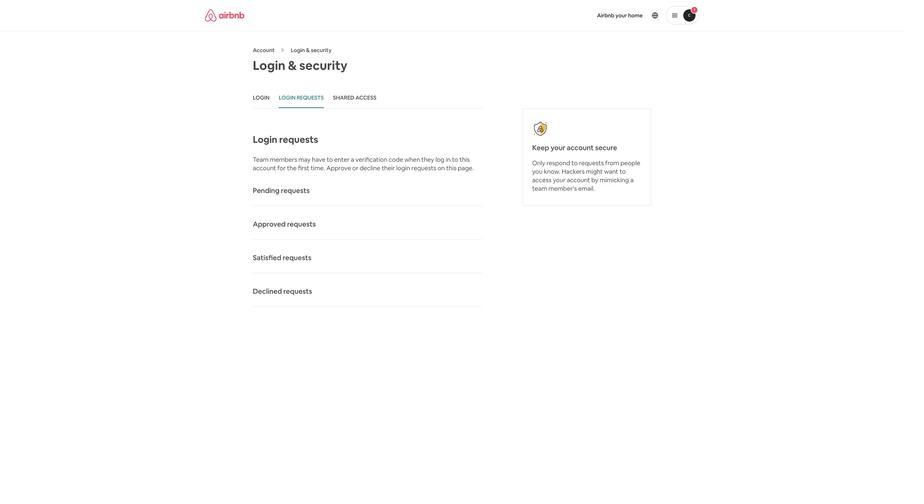 Task type: vqa. For each thing, say whether or not it's contained in the screenshot.
your within Only respond to requests from people you know. Hackers might want to access your account by mimicking a team member's email.
yes



Task type: locate. For each thing, give the bounding box(es) containing it.
login for login
[[253, 94, 270, 101]]

1 vertical spatial a
[[631, 176, 634, 184]]

login & security
[[291, 47, 332, 54], [253, 58, 348, 73]]

access
[[356, 94, 377, 101]]

hackers
[[562, 168, 585, 176]]

a up or
[[351, 156, 354, 164]]

1 horizontal spatial &
[[306, 47, 310, 54]]

login inside login requests button
[[279, 94, 296, 101]]

keep
[[532, 143, 549, 152]]

0 horizontal spatial login
[[253, 94, 270, 101]]

approved
[[253, 220, 286, 229]]

satisfied
[[253, 253, 281, 262]]

login down account link
[[253, 58, 286, 73]]

home
[[629, 12, 643, 19]]

satisfied requests
[[253, 253, 312, 262]]

requests inside "team members may have to enter a verification code when they log in to this account for the first time. approve or decline their login requests on this page."
[[412, 164, 437, 172]]

1 horizontal spatial this
[[460, 156, 470, 164]]

requests right satisfied
[[283, 253, 312, 262]]

login requests
[[253, 134, 318, 146]]

declined
[[253, 287, 282, 296]]

member's
[[549, 185, 577, 193]]

account inside only respond to requests from people you know. hackers might want to access your account by mimicking a team member's email.
[[567, 176, 590, 184]]

might
[[586, 168, 603, 176]]

requests right approved
[[287, 220, 316, 229]]

tab list
[[253, 88, 483, 109]]

requests for approved requests
[[287, 220, 316, 229]]

time.
[[311, 164, 325, 172]]

requests
[[279, 134, 318, 146], [579, 159, 604, 167], [412, 164, 437, 172], [281, 186, 310, 195], [287, 220, 316, 229], [283, 253, 312, 262], [284, 287, 312, 296]]

approve
[[327, 164, 351, 172]]

may
[[299, 156, 311, 164]]

requests down the
[[281, 186, 310, 195]]

0 vertical spatial security
[[311, 47, 332, 54]]

the
[[287, 164, 297, 172]]

login
[[396, 164, 410, 172]]

shared access button
[[333, 88, 377, 108]]

2 login from the left
[[279, 94, 296, 101]]

respond
[[547, 159, 570, 167]]

&
[[306, 47, 310, 54], [288, 58, 297, 73]]

requests up may
[[279, 134, 318, 146]]

requests for declined requests
[[284, 287, 312, 296]]

people
[[621, 159, 641, 167]]

enter
[[334, 156, 350, 164]]

2 vertical spatial account
[[567, 176, 590, 184]]

or
[[353, 164, 359, 172]]

account link
[[253, 47, 275, 54]]

requests for satisfied requests
[[283, 253, 312, 262]]

login requests
[[279, 94, 324, 101]]

your inside only respond to requests from people you know. hackers might want to access your account by mimicking a team member's email.
[[553, 176, 566, 184]]

1 horizontal spatial login
[[279, 94, 296, 101]]

login button
[[253, 88, 270, 108]]

account up hackers
[[567, 143, 594, 152]]

know.
[[544, 168, 561, 176]]

your for airbnb
[[616, 12, 627, 19]]

account down hackers
[[567, 176, 590, 184]]

login requests button
[[279, 88, 324, 108]]

0 vertical spatial this
[[460, 156, 470, 164]]

2 vertical spatial your
[[553, 176, 566, 184]]

account
[[567, 143, 594, 152], [253, 164, 276, 172], [567, 176, 590, 184]]

requests down they
[[412, 164, 437, 172]]

1 horizontal spatial a
[[631, 176, 634, 184]]

login
[[253, 94, 270, 101], [279, 94, 296, 101]]

1 vertical spatial &
[[288, 58, 297, 73]]

1 vertical spatial security
[[299, 58, 348, 73]]

login right account
[[291, 47, 305, 54]]

declined requests
[[253, 287, 312, 296]]

airbnb
[[597, 12, 615, 19]]

code
[[389, 156, 403, 164]]

your inside profile element
[[616, 12, 627, 19]]

a down people
[[631, 176, 634, 184]]

this
[[460, 156, 470, 164], [446, 164, 457, 172]]

only
[[532, 159, 546, 167]]

they
[[422, 156, 434, 164]]

0 vertical spatial a
[[351, 156, 354, 164]]

1 login from the left
[[253, 94, 270, 101]]

approved requests
[[253, 220, 316, 229]]

your
[[616, 12, 627, 19], [551, 143, 566, 152], [553, 176, 566, 184]]

requests right declined
[[284, 287, 312, 296]]

1 vertical spatial this
[[446, 164, 457, 172]]

a
[[351, 156, 354, 164], [631, 176, 634, 184]]

your left home at the right top of page
[[616, 12, 627, 19]]

login up team
[[253, 134, 277, 146]]

by
[[592, 176, 599, 184]]

account down team
[[253, 164, 276, 172]]

access
[[532, 176, 552, 184]]

security
[[311, 47, 332, 54], [299, 58, 348, 73]]

in
[[446, 156, 451, 164]]

1 vertical spatial account
[[253, 164, 276, 172]]

0 vertical spatial your
[[616, 12, 627, 19]]

this up page. on the top right of page
[[460, 156, 470, 164]]

members
[[270, 156, 297, 164]]

0 horizontal spatial this
[[446, 164, 457, 172]]

0 vertical spatial login & security
[[291, 47, 332, 54]]

0 horizontal spatial &
[[288, 58, 297, 73]]

want
[[604, 168, 619, 176]]

pending
[[253, 186, 280, 195]]

only respond to requests from people you know. hackers might want to access your account by mimicking a team member's email.
[[532, 159, 641, 193]]

1
[[694, 7, 696, 12]]

decline
[[360, 164, 381, 172]]

your up respond
[[551, 143, 566, 152]]

1 vertical spatial your
[[551, 143, 566, 152]]

to up hackers
[[572, 159, 578, 167]]

this down in
[[446, 164, 457, 172]]

to
[[327, 156, 333, 164], [452, 156, 458, 164], [572, 159, 578, 167], [620, 168, 626, 176]]

0 horizontal spatial a
[[351, 156, 354, 164]]

requests up might
[[579, 159, 604, 167]]

team members may have to enter a verification code when they log in to this account for the first time. approve or decline their login requests on this page.
[[253, 156, 474, 172]]

your up the member's
[[553, 176, 566, 184]]

log
[[436, 156, 445, 164]]

login
[[291, 47, 305, 54], [253, 58, 286, 73], [253, 134, 277, 146]]



Task type: describe. For each thing, give the bounding box(es) containing it.
mimicking
[[600, 176, 629, 184]]

their
[[382, 164, 395, 172]]

team
[[253, 156, 269, 164]]

0 vertical spatial &
[[306, 47, 310, 54]]

shared access
[[333, 94, 377, 101]]

account inside "team members may have to enter a verification code when they log in to this account for the first time. approve or decline their login requests on this page."
[[253, 164, 276, 172]]

you
[[532, 168, 543, 176]]

secure
[[595, 143, 618, 152]]

a inside "team members may have to enter a verification code when they log in to this account for the first time. approve or decline their login requests on this page."
[[351, 156, 354, 164]]

keep your account secure
[[532, 143, 618, 152]]

when
[[405, 156, 420, 164]]

0 vertical spatial account
[[567, 143, 594, 152]]

requests inside only respond to requests from people you know. hackers might want to access your account by mimicking a team member's email.
[[579, 159, 604, 167]]

1 vertical spatial login
[[253, 58, 286, 73]]

have
[[312, 156, 326, 164]]

page.
[[458, 164, 474, 172]]

tab list containing login
[[253, 88, 483, 109]]

to right in
[[452, 156, 458, 164]]

to right have
[[327, 156, 333, 164]]

profile element
[[462, 0, 699, 31]]

a inside only respond to requests from people you know. hackers might want to access your account by mimicking a team member's email.
[[631, 176, 634, 184]]

1 vertical spatial login & security
[[253, 58, 348, 73]]

login for login requests
[[279, 94, 296, 101]]

account
[[253, 47, 275, 54]]

airbnb your home
[[597, 12, 643, 19]]

pending requests
[[253, 186, 310, 195]]

0 vertical spatial login
[[291, 47, 305, 54]]

email.
[[579, 185, 595, 193]]

your for keep
[[551, 143, 566, 152]]

2 vertical spatial login
[[253, 134, 277, 146]]

first
[[298, 164, 309, 172]]

for
[[278, 164, 286, 172]]

from
[[606, 159, 619, 167]]

1 button
[[666, 6, 699, 25]]

requests for pending requests
[[281, 186, 310, 195]]

airbnb your home link
[[593, 7, 648, 24]]

to down people
[[620, 168, 626, 176]]

shared
[[333, 94, 355, 101]]

on
[[438, 164, 445, 172]]

requests for login requests
[[279, 134, 318, 146]]

requests
[[297, 94, 324, 101]]

verification
[[356, 156, 388, 164]]

team
[[532, 185, 547, 193]]



